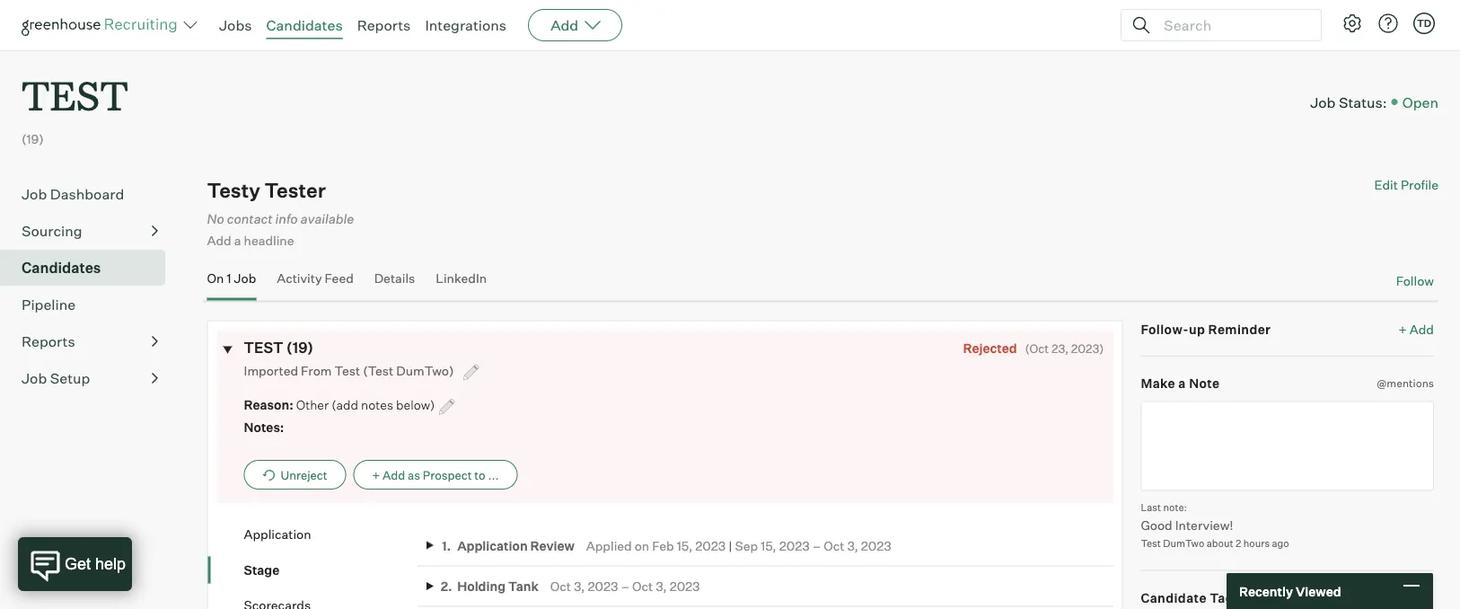 Task type: describe. For each thing, give the bounding box(es) containing it.
1 15, from the left
[[677, 537, 693, 553]]

edit profile
[[1375, 177, 1439, 193]]

integrations link
[[425, 16, 507, 34]]

job for job setup
[[22, 369, 47, 387]]

+ edit link
[[1391, 585, 1435, 609]]

dumtwo
[[1164, 537, 1205, 549]]

interview!
[[1176, 517, 1234, 533]]

activity feed
[[277, 270, 354, 286]]

profile
[[1401, 177, 1439, 193]]

follow link
[[1397, 272, 1435, 290]]

reason: other (add notes below)
[[244, 397, 435, 413]]

linkedin link
[[436, 270, 487, 297]]

job for job status:
[[1311, 93, 1336, 111]]

(add
[[332, 397, 358, 413]]

+ for + add as prospect to ...
[[372, 467, 380, 482]]

job setup link
[[22, 368, 158, 389]]

td
[[1418, 17, 1432, 29]]

candidate
[[1141, 590, 1207, 605]]

other
[[296, 397, 329, 413]]

review
[[531, 537, 575, 553]]

job dashboard
[[22, 185, 124, 203]]

imported from test (test dumtwo)
[[244, 362, 457, 378]]

good
[[1141, 517, 1173, 533]]

1 vertical spatial reports
[[22, 333, 75, 351]]

0 horizontal spatial candidates link
[[22, 257, 158, 279]]

a inside testy tester no contact info available add a headline
[[234, 233, 241, 248]]

...
[[488, 467, 499, 482]]

tags
[[1210, 590, 1241, 605]]

1
[[227, 270, 231, 286]]

rejected
[[963, 340, 1018, 356]]

0 horizontal spatial –
[[621, 578, 630, 594]]

pipeline link
[[22, 294, 158, 315]]

no
[[207, 210, 224, 227]]

applied
[[586, 537, 632, 553]]

1 vertical spatial a
[[1179, 375, 1187, 391]]

2. holding tank oct 3, 2023 – oct 3, 2023
[[441, 578, 700, 594]]

notes:
[[244, 419, 284, 435]]

holding
[[457, 578, 506, 594]]

add inside testy tester no contact info available add a headline
[[207, 233, 232, 248]]

open
[[1403, 93, 1439, 111]]

1 horizontal spatial 3,
[[656, 578, 667, 594]]

(test
[[363, 362, 394, 378]]

job dashboard link
[[22, 183, 158, 205]]

below)
[[396, 397, 435, 413]]

activity feed link
[[277, 270, 354, 297]]

1 horizontal spatial reports link
[[357, 16, 411, 34]]

1 horizontal spatial edit
[[1406, 590, 1430, 605]]

jobs
[[219, 16, 252, 34]]

candidate tags
[[1141, 590, 1241, 605]]

details
[[374, 270, 415, 286]]

imported
[[244, 362, 298, 378]]

contact
[[227, 210, 273, 227]]

activity
[[277, 270, 322, 286]]

1 horizontal spatial oct
[[632, 578, 653, 594]]

0 horizontal spatial 3,
[[574, 578, 585, 594]]

2.
[[441, 578, 452, 594]]

hours
[[1244, 537, 1270, 549]]

+ edit
[[1395, 590, 1430, 605]]

0 vertical spatial candidates link
[[266, 16, 343, 34]]

follow-
[[1141, 321, 1189, 337]]

test (19)
[[244, 339, 314, 356]]

setup
[[50, 369, 90, 387]]

configure image
[[1342, 13, 1364, 34]]

recently viewed
[[1240, 583, 1342, 599]]

+ add link
[[1399, 320, 1435, 338]]

integrations
[[425, 16, 507, 34]]

td button
[[1410, 9, 1439, 38]]

dumtwo)
[[396, 362, 454, 378]]

last note: good interview! test dumtwo               about 2 hours               ago
[[1141, 501, 1290, 549]]

@mentions
[[1378, 376, 1435, 390]]

follow
[[1397, 273, 1435, 289]]

Search text field
[[1160, 12, 1305, 38]]

tester
[[265, 178, 326, 203]]

+ for + edit
[[1395, 590, 1404, 605]]

application link
[[244, 525, 418, 543]]

td button
[[1414, 13, 1436, 34]]

reason:
[[244, 397, 294, 413]]

1 horizontal spatial candidates
[[266, 16, 343, 34]]

unreject button
[[244, 460, 346, 489]]

available
[[301, 210, 354, 227]]



Task type: locate. For each thing, give the bounding box(es) containing it.
add button
[[528, 9, 623, 41]]

candidates link
[[266, 16, 343, 34], [22, 257, 158, 279]]

None text field
[[1141, 401, 1435, 491]]

0 horizontal spatial reports
[[22, 333, 75, 351]]

15, right sep
[[761, 537, 777, 553]]

headline
[[244, 233, 294, 248]]

1 vertical spatial test
[[1141, 537, 1161, 549]]

1.
[[442, 537, 451, 553]]

add
[[551, 16, 579, 34], [207, 233, 232, 248], [1410, 321, 1435, 337], [383, 467, 405, 482]]

status:
[[1339, 93, 1388, 111]]

linkedin
[[436, 270, 487, 286]]

(oct
[[1025, 341, 1049, 355]]

@mentions link
[[1378, 374, 1435, 392]]

feb
[[652, 537, 674, 553]]

stage link
[[244, 561, 418, 578]]

details link
[[374, 270, 415, 297]]

2
[[1236, 537, 1242, 549]]

sourcing link
[[22, 220, 158, 242]]

(19) up from
[[286, 339, 314, 356]]

1 vertical spatial candidates
[[22, 259, 101, 277]]

notes
[[361, 397, 393, 413]]

+ right viewed
[[1395, 590, 1404, 605]]

test
[[335, 362, 360, 378], [1141, 537, 1161, 549]]

1 horizontal spatial (19)
[[286, 339, 314, 356]]

0 vertical spatial candidates
[[266, 16, 343, 34]]

note:
[[1164, 501, 1188, 513]]

feed
[[325, 270, 354, 286]]

1 vertical spatial +
[[372, 467, 380, 482]]

1 horizontal spatial test
[[244, 339, 283, 356]]

0 horizontal spatial test
[[22, 68, 128, 121]]

candidates right jobs link
[[266, 16, 343, 34]]

prospect
[[423, 467, 472, 482]]

on
[[207, 270, 224, 286]]

test down greenhouse recruiting image
[[22, 68, 128, 121]]

edit profile link
[[1375, 177, 1439, 193]]

last
[[1141, 501, 1162, 513]]

application up holding
[[457, 537, 528, 553]]

0 vertical spatial (19)
[[22, 131, 44, 147]]

add inside button
[[383, 467, 405, 482]]

0 horizontal spatial test
[[335, 362, 360, 378]]

2023
[[696, 537, 726, 553], [779, 537, 810, 553], [861, 537, 892, 553], [588, 578, 618, 594], [670, 578, 700, 594]]

0 vertical spatial edit
[[1375, 177, 1399, 193]]

unreject
[[281, 467, 328, 482]]

2 horizontal spatial oct
[[824, 537, 845, 553]]

test up "imported"
[[244, 339, 283, 356]]

to
[[475, 467, 486, 482]]

job left status:
[[1311, 93, 1336, 111]]

as
[[408, 467, 420, 482]]

job for job dashboard
[[22, 185, 47, 203]]

a
[[234, 233, 241, 248], [1179, 375, 1187, 391]]

oct right tank
[[550, 578, 571, 594]]

reports
[[357, 16, 411, 34], [22, 333, 75, 351]]

1 vertical spatial candidates link
[[22, 257, 158, 279]]

0 horizontal spatial application
[[244, 526, 311, 542]]

15,
[[677, 537, 693, 553], [761, 537, 777, 553]]

2 15, from the left
[[761, 537, 777, 553]]

on 1 job
[[207, 270, 256, 286]]

0 horizontal spatial (19)
[[22, 131, 44, 147]]

oct right sep
[[824, 537, 845, 553]]

+ add as prospect to ... button
[[354, 460, 518, 489]]

reports link
[[357, 16, 411, 34], [22, 331, 158, 352]]

testy tester no contact info available add a headline
[[207, 178, 354, 248]]

+ add
[[1399, 321, 1435, 337]]

application
[[244, 526, 311, 542], [457, 537, 528, 553]]

1 vertical spatial edit
[[1406, 590, 1430, 605]]

0 vertical spatial test
[[22, 68, 128, 121]]

sourcing
[[22, 222, 82, 240]]

1 horizontal spatial 15,
[[761, 537, 777, 553]]

sep
[[735, 537, 758, 553]]

1. application review applied on  feb 15, 2023 | sep 15, 2023 – oct 3, 2023
[[442, 537, 892, 553]]

viewed
[[1296, 583, 1342, 599]]

on 1 job link
[[207, 270, 256, 297]]

– right sep
[[813, 537, 821, 553]]

0 horizontal spatial oct
[[550, 578, 571, 594]]

add inside popup button
[[551, 16, 579, 34]]

+ inside button
[[372, 467, 380, 482]]

0 vertical spatial –
[[813, 537, 821, 553]]

0 horizontal spatial edit
[[1375, 177, 1399, 193]]

0 horizontal spatial a
[[234, 233, 241, 248]]

1 vertical spatial (19)
[[286, 339, 314, 356]]

(19)
[[22, 131, 44, 147], [286, 339, 314, 356]]

0 vertical spatial reports
[[357, 16, 411, 34]]

+ down the 'follow'
[[1399, 321, 1408, 337]]

test for test (19)
[[244, 339, 283, 356]]

candidates link right jobs link
[[266, 16, 343, 34]]

2023)
[[1071, 341, 1104, 355]]

0 horizontal spatial 15,
[[677, 537, 693, 553]]

|
[[729, 537, 733, 553]]

1 horizontal spatial candidates link
[[266, 16, 343, 34]]

application up stage
[[244, 526, 311, 542]]

+ for + add
[[1399, 321, 1408, 337]]

a down contact
[[234, 233, 241, 248]]

+ add as prospect to ...
[[372, 467, 499, 482]]

+
[[1399, 321, 1408, 337], [372, 467, 380, 482], [1395, 590, 1404, 605]]

0 vertical spatial test
[[335, 362, 360, 378]]

candidates link up pipeline link
[[22, 257, 158, 279]]

1 vertical spatial –
[[621, 578, 630, 594]]

1 horizontal spatial a
[[1179, 375, 1187, 391]]

test
[[22, 68, 128, 121], [244, 339, 283, 356]]

reports link down pipeline link
[[22, 331, 158, 352]]

test down good
[[1141, 537, 1161, 549]]

test for test
[[22, 68, 128, 121]]

tank
[[508, 578, 539, 594]]

reports left integrations link
[[357, 16, 411, 34]]

reports down pipeline
[[22, 333, 75, 351]]

2 horizontal spatial 3,
[[848, 537, 859, 553]]

test left (test
[[335, 362, 360, 378]]

testy
[[207, 178, 260, 203]]

job left setup
[[22, 369, 47, 387]]

0 vertical spatial a
[[234, 233, 241, 248]]

stage
[[244, 562, 280, 577]]

1 horizontal spatial application
[[457, 537, 528, 553]]

rejected (oct 23, 2023)
[[963, 340, 1104, 356]]

job
[[1311, 93, 1336, 111], [22, 185, 47, 203], [234, 270, 256, 286], [22, 369, 47, 387]]

oct
[[824, 537, 845, 553], [550, 578, 571, 594], [632, 578, 653, 594]]

job up sourcing
[[22, 185, 47, 203]]

greenhouse recruiting image
[[22, 14, 183, 36]]

follow-up reminder
[[1141, 321, 1271, 337]]

0 vertical spatial reports link
[[357, 16, 411, 34]]

job setup
[[22, 369, 90, 387]]

reports link left integrations link
[[357, 16, 411, 34]]

0 horizontal spatial candidates
[[22, 259, 101, 277]]

1 vertical spatial reports link
[[22, 331, 158, 352]]

jobs link
[[219, 16, 252, 34]]

1 horizontal spatial –
[[813, 537, 821, 553]]

– down applied
[[621, 578, 630, 594]]

15, right feb
[[677, 537, 693, 553]]

about
[[1207, 537, 1234, 549]]

from
[[301, 362, 332, 378]]

1 vertical spatial test
[[244, 339, 283, 356]]

info
[[275, 210, 298, 227]]

+ left as
[[372, 467, 380, 482]]

a left note
[[1179, 375, 1187, 391]]

oct down on
[[632, 578, 653, 594]]

(19) down test link
[[22, 131, 44, 147]]

on
[[635, 537, 650, 553]]

test link
[[22, 50, 128, 125]]

job status:
[[1311, 93, 1388, 111]]

up
[[1189, 321, 1206, 337]]

note
[[1190, 375, 1220, 391]]

0 horizontal spatial reports link
[[22, 331, 158, 352]]

pipeline
[[22, 296, 76, 314]]

1 horizontal spatial reports
[[357, 16, 411, 34]]

0 vertical spatial +
[[1399, 321, 1408, 337]]

2 vertical spatial +
[[1395, 590, 1404, 605]]

job right 1
[[234, 270, 256, 286]]

1 horizontal spatial test
[[1141, 537, 1161, 549]]

test inside the last note: good interview! test dumtwo               about 2 hours               ago
[[1141, 537, 1161, 549]]

candidates down sourcing
[[22, 259, 101, 277]]

23,
[[1052, 341, 1069, 355]]



Task type: vqa. For each thing, say whether or not it's contained in the screenshot.
over
no



